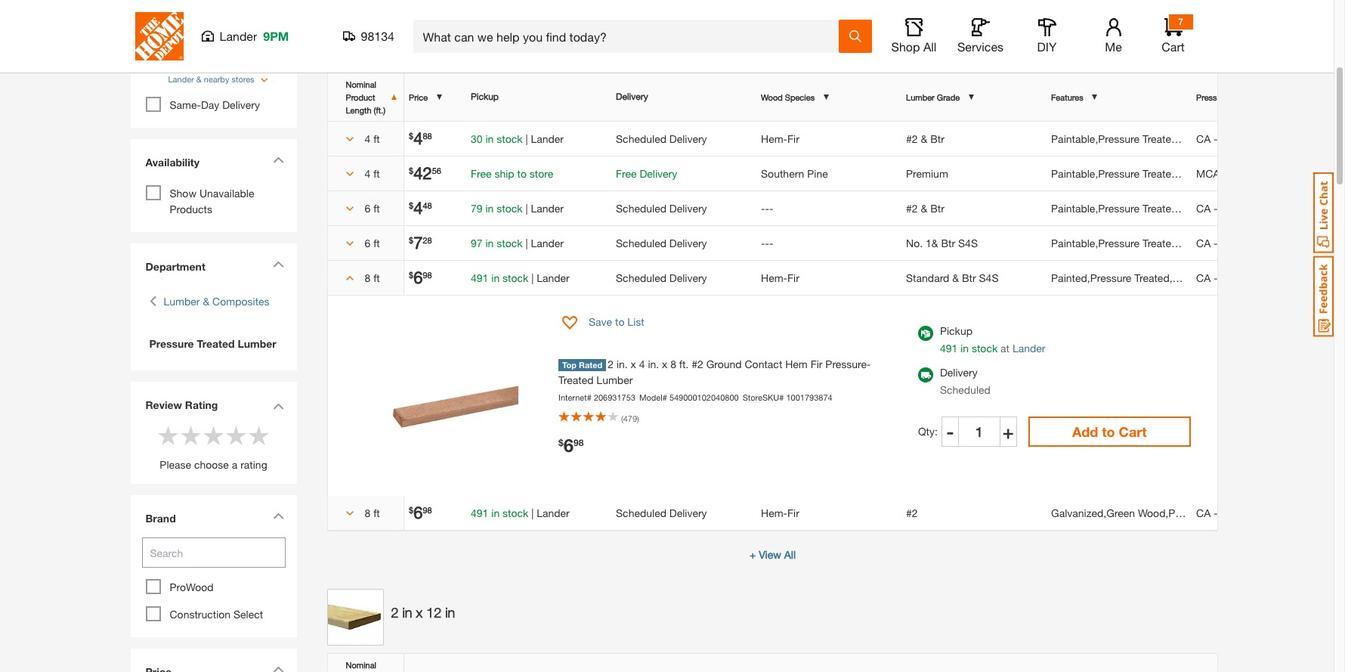 Task type: describe. For each thing, give the bounding box(es) containing it.
view
[[759, 548, 782, 561]]

grade
[[938, 92, 960, 102]]

7 for 7
[[414, 233, 423, 252]]

select
[[234, 608, 263, 621]]

pressure treated lumber link
[[146, 336, 282, 352]]

free delivery
[[616, 167, 678, 180]]

pickup 491 in stock at lander
[[941, 324, 1046, 354]]

stock for fifth caret icon from the top of the page
[[503, 271, 529, 284]]

& for 30 in stock | lander
[[921, 132, 928, 145]]

treatment
[[1232, 92, 1267, 102]]

stock inside pickup 491 in stock at lander
[[972, 341, 998, 354]]

x for 2 in x 12 in
[[416, 605, 423, 620]]

copper for 1st caret icon from the bottom
[[1222, 506, 1257, 519]]

#2 & btr for ---
[[907, 202, 945, 214]]

southern pine
[[762, 167, 829, 180]]

88
[[423, 130, 432, 140]]

delivery for 6th caret icon from the bottom
[[670, 132, 707, 145]]

hem
[[786, 357, 808, 370]]

7 for cart
[[1179, 16, 1184, 27]]

delivery for 4th caret icon
[[670, 236, 707, 249]]

model#
[[640, 392, 668, 402]]

$ for fifth caret icon from the top of the page
[[409, 270, 414, 279]]

fir for standard & btr s4s
[[788, 271, 800, 284]]

8 for standard & btr s4s
[[365, 271, 371, 284]]

treated,stainable for $ 42 56
[[1143, 167, 1225, 180]]

x for 2 in x 4 in
[[416, 24, 423, 40]]

shop all button
[[890, 18, 939, 54]]

internet#
[[559, 392, 592, 402]]

storesku#
[[743, 392, 784, 402]]

show unavailable products
[[170, 187, 254, 216]]

rating
[[241, 458, 267, 471]]

0 vertical spatial at
[[212, 48, 221, 61]]

azole for 4's "4 ft" 'button'
[[1260, 132, 1286, 145]]

+ for +
[[1003, 421, 1014, 442]]

get it fast link
[[138, 8, 289, 43]]

stock for 1st caret icon from the bottom
[[503, 506, 529, 519]]

same-day delivery link
[[170, 98, 260, 111]]

4 left 42
[[365, 167, 371, 180]]

qty:
[[919, 425, 941, 438]]

a
[[232, 458, 238, 471]]

available shipping image
[[919, 367, 934, 382]]

treated,stainable for $ 4 88
[[1143, 132, 1225, 145]]

3 caret image from the top
[[346, 205, 354, 212]]

ft.
[[680, 357, 689, 370]]

30 in stock | lander
[[471, 132, 564, 145]]

| for 1st caret icon from the bottom
[[532, 506, 534, 519]]

premium
[[907, 167, 949, 180]]

galvanized,green wood,pressure treated
[[1052, 506, 1249, 519]]

in
[[170, 48, 178, 61]]

0 vertical spatial to
[[518, 167, 527, 180]]

9pm
[[263, 29, 289, 43]]

( 479 )
[[622, 414, 640, 423]]

scheduled for 6th caret icon from the bottom
[[616, 132, 667, 145]]

& for 491 in stock | lander
[[953, 271, 960, 284]]

all inside button
[[924, 39, 937, 54]]

paintable,pressure for $ 4 88
[[1052, 132, 1140, 145]]

cart inside add to cart button
[[1120, 423, 1148, 440]]

construction select link
[[170, 608, 263, 621]]

brand
[[146, 512, 176, 525]]

at inside pickup 491 in stock at lander
[[1001, 341, 1010, 354]]

hem-fir for standard
[[762, 271, 800, 284]]

6 ft button for 4
[[338, 200, 393, 216]]

micronized
[[1231, 167, 1283, 180]]

+ button
[[1000, 416, 1018, 447]]

add to cart button
[[1029, 416, 1191, 447]]

$ 7 28
[[409, 233, 432, 252]]

scheduled delivery for 6 ft button related to 7
[[616, 236, 707, 249]]

2 in. from the left
[[648, 357, 660, 370]]

save to list button
[[559, 310, 645, 333]]

today
[[252, 48, 280, 61]]

day
[[201, 98, 220, 111]]

ca - copper azole for 1st caret icon from the bottom
[[1197, 506, 1286, 519]]

free for free delivery
[[616, 167, 637, 180]]

98 for #2
[[423, 505, 432, 515]]

internet# 206931753 model# 549000102040800 storesku# 1001793874
[[559, 392, 833, 402]]

1 caret image from the top
[[346, 135, 354, 143]]

show
[[170, 187, 197, 200]]

hem-fir for #2
[[762, 132, 800, 145]]

2 in. x 4 in. x 8 ft. #2 ground contact hem fir pressure- treated lumber
[[559, 357, 871, 386]]

5 caret image from the top
[[346, 275, 354, 282]]

me
[[1106, 39, 1123, 54]]

2 ca from the top
[[1197, 202, 1212, 214]]

paintable,pressure treated,stainable for $ 42 56
[[1052, 167, 1225, 180]]

no. 1& btr s4s
[[907, 236, 978, 249]]

length
[[346, 105, 372, 115]]

#2 & btr for hem-fir
[[907, 132, 945, 145]]

brand link
[[138, 503, 289, 538]]

department link
[[138, 251, 289, 282]]

3 hem-fir from the top
[[762, 506, 800, 519]]

store
[[224, 48, 249, 61]]

$ 6 98 for #2
[[409, 502, 432, 522]]

4 ft button for 42
[[338, 165, 393, 181]]

in stock at store today
[[170, 48, 280, 61]]

chemical
[[1270, 92, 1303, 102]]

services
[[958, 39, 1004, 54]]

copper for 6th caret icon from the bottom
[[1222, 132, 1257, 145]]

ca - copper azole for 6th caret icon from the bottom
[[1197, 132, 1286, 145]]

#2 inside 2 in. x 4 in. x 8 ft. #2 ground contact hem fir pressure- treated lumber
[[692, 357, 704, 370]]

$ for 3rd caret icon
[[409, 200, 414, 210]]

$ 4 88
[[409, 128, 432, 148]]

4 inside 2 in. x 4 in. x 8 ft. #2 ground contact hem fir pressure- treated lumber
[[639, 357, 645, 370]]

https://images.thdstatic.com/productimages/fccde537 6002 42c7 8741 ad9e94117c51/svn/no color lumber 21216mgy2hd 64_100.jpg image
[[327, 589, 384, 645]]

features
[[1052, 92, 1084, 102]]

treated,stainable for $ 7 28
[[1143, 236, 1225, 249]]

$ 4 48
[[409, 198, 432, 217]]

stock
[[181, 48, 209, 61]]

& left nearby
[[196, 74, 202, 84]]

42
[[414, 163, 432, 183]]

fir for #2
[[788, 506, 800, 519]]

stock for 6th caret icon from the bottom
[[497, 132, 523, 145]]

rating
[[185, 399, 218, 411]]

12
[[427, 605, 442, 620]]

lumber inside 2 in. x 4 in. x 8 ft. #2 ground contact hem fir pressure- treated lumber
[[597, 373, 633, 386]]

- button
[[942, 416, 960, 447]]

nominal for nominal
[[346, 660, 386, 672]]

nearby
[[204, 74, 229, 84]]

lumber right back caret icon
[[164, 295, 200, 308]]

azole for 8 ft "button" associated with #2
[[1260, 506, 1286, 519]]

5 ca from the top
[[1197, 506, 1212, 519]]

5 ft from the top
[[374, 271, 380, 284]]

me button
[[1090, 18, 1138, 54]]

treated inside 2 in. x 4 in. x 8 ft. #2 ground contact hem fir pressure- treated lumber
[[559, 373, 594, 386]]

ft for 6 ft button related to 7
[[374, 236, 380, 249]]

standard
[[907, 271, 950, 284]]

azole for 6 ft button related to 7
[[1260, 236, 1286, 249]]

What can we help you find today? search field
[[423, 20, 838, 52]]

--- for 7
[[762, 236, 774, 249]]

$ for 6th caret icon from the bottom
[[409, 130, 414, 140]]

azole for 8 ft "button" related to standard & btr s4s
[[1260, 271, 1286, 284]]

ft for 4's "4 ft" 'button'
[[374, 132, 380, 145]]

79
[[471, 202, 483, 214]]

4 scheduled delivery from the top
[[616, 271, 707, 284]]

fast
[[176, 17, 198, 30]]

live chat image
[[1314, 172, 1335, 253]]

3 ca from the top
[[1197, 236, 1212, 249]]

& left composites at left
[[203, 295, 210, 308]]

4 ft for 4
[[365, 132, 380, 145]]

$ for 1st caret icon from the bottom
[[409, 505, 414, 515]]

mca
[[1197, 167, 1221, 180]]

fir for #2 & btr
[[788, 132, 800, 145]]

| for 6th caret icon from the bottom
[[526, 132, 528, 145]]

lumber & composites
[[164, 295, 270, 308]]

1&
[[926, 236, 939, 249]]

lander 9pm
[[220, 29, 289, 43]]

ft for 6 ft button for 4
[[374, 202, 380, 214]]

- inside button
[[947, 421, 954, 442]]

(
[[622, 414, 624, 423]]

97
[[471, 236, 483, 249]]

6 caret image from the top
[[346, 510, 354, 517]]

+ for + view all
[[750, 548, 756, 561]]

list
[[628, 315, 645, 328]]

availability
[[146, 156, 200, 169]]

azole for 6 ft button for 4
[[1260, 202, 1286, 214]]

btr for 79 in stock | lander
[[931, 202, 945, 214]]

btr for 30 in stock | lander
[[931, 132, 945, 145]]

ship
[[495, 167, 515, 180]]

review rating link
[[146, 397, 244, 413]]

shop
[[892, 39, 921, 54]]

no.
[[907, 236, 923, 249]]

wood,pressure
[[1139, 506, 1211, 519]]

8 ft button for standard & btr s4s
[[338, 270, 393, 285]]



Task type: locate. For each thing, give the bounding box(es) containing it.
1 6 ft button from the top
[[338, 200, 393, 216]]

2 vertical spatial $ 6 98
[[409, 502, 432, 522]]

nominal for nominal product length (ft.)
[[346, 79, 377, 89]]

hem- for standard
[[762, 271, 788, 284]]

2 vertical spatial 491
[[471, 506, 489, 519]]

scheduled for 4th caret icon
[[616, 236, 667, 249]]

4 treated,stainable from the top
[[1143, 236, 1225, 249]]

star symbol image up please on the bottom of page
[[157, 424, 180, 447]]

star symbol image up rating
[[248, 424, 270, 447]]

0 vertical spatial 491 in stock | lander
[[471, 271, 570, 284]]

491 for standard & btr s4s
[[471, 271, 489, 284]]

product
[[346, 92, 375, 102]]

standard & btr s4s
[[907, 271, 999, 284]]

0 vertical spatial 4 ft button
[[338, 130, 393, 146]]

+ inside button
[[1003, 421, 1014, 442]]

products
[[170, 203, 213, 216]]

ft for "4 ft" 'button' for 42
[[374, 167, 380, 180]]

caret icon image inside availability link
[[273, 157, 284, 163]]

2 vertical spatial hem-
[[762, 506, 788, 519]]

mca - micronized copper azole
[[1197, 167, 1346, 180]]

in. left ft.
[[648, 357, 660, 370]]

$ 42 56
[[409, 163, 442, 183]]

2 free from the left
[[616, 167, 637, 180]]

0 horizontal spatial free
[[471, 167, 492, 180]]

stock
[[497, 132, 523, 145], [497, 202, 523, 214], [497, 236, 523, 249], [503, 271, 529, 284], [972, 341, 998, 354], [503, 506, 529, 519]]

to inside button
[[1103, 423, 1116, 440]]

7 right me button
[[1179, 16, 1184, 27]]

nominal down "https://images.thdstatic.com/productimages/fccde537 6002 42c7 8741 ad9e94117c51/svn/no color lumber 21216mgy2hd 64_100.jpg"
[[346, 660, 386, 672]]

caret icon image for availability
[[273, 157, 284, 163]]

6 ft left $ 4 48
[[365, 202, 380, 214]]

2 right https://images.thdstatic.com/productimages/4f6b481e d93a 42d2 835d 739c7b26a3f5/svn/brown prowood decking 106147 64_100.jpg
[[391, 24, 399, 40]]

Search text field
[[142, 538, 285, 568]]

lumber down composites at left
[[238, 337, 277, 350]]

pickup
[[471, 91, 499, 102], [941, 324, 973, 337]]

scheduled for 1st caret icon from the bottom
[[616, 506, 667, 519]]

availability link
[[138, 147, 289, 181]]

1 vertical spatial 8 ft button
[[338, 505, 393, 521]]

all right shop
[[924, 39, 937, 54]]

8 for #2
[[365, 506, 371, 519]]

btr right standard
[[963, 271, 977, 284]]

scheduled delivery for 6 ft button for 4
[[616, 202, 707, 214]]

1 --- from the top
[[762, 202, 774, 214]]

4 ft for 42
[[365, 167, 380, 180]]

0 vertical spatial 491
[[471, 271, 489, 284]]

shop all
[[892, 39, 937, 54]]

0 vertical spatial 8 ft
[[365, 271, 380, 284]]

2 vertical spatial hem-fir
[[762, 506, 800, 519]]

cart right me
[[1162, 39, 1185, 54]]

2 vertical spatial to
[[1103, 423, 1116, 440]]

1 paintable,pressure treated,stainable from the top
[[1052, 132, 1225, 145]]

1 horizontal spatial s4s
[[980, 271, 999, 284]]

0 vertical spatial $ 6 98
[[409, 267, 432, 287]]

3 paintable,pressure treated,stainable from the top
[[1052, 202, 1225, 214]]

4 ft
[[365, 132, 380, 145], [365, 167, 380, 180]]

cart right add
[[1120, 423, 1148, 440]]

0 vertical spatial 8 ft button
[[338, 270, 393, 285]]

x for 2 in. x 4 in. x 8 ft. #2 ground contact hem fir pressure- treated lumber
[[631, 357, 637, 370]]

1 vertical spatial 491
[[941, 341, 958, 354]]

1 vertical spatial 2
[[608, 357, 614, 370]]

4 up 42
[[414, 128, 423, 148]]

galvanized,green
[[1052, 506, 1136, 519]]

pickup for pickup
[[471, 91, 499, 102]]

paintable,pressure treated,stainable
[[1052, 132, 1225, 145], [1052, 167, 1225, 180], [1052, 202, 1225, 214], [1052, 236, 1225, 249]]

28
[[423, 235, 432, 245]]

pickup right available for pickup icon
[[941, 324, 973, 337]]

5 caret icon image from the top
[[273, 666, 284, 672]]

delivery for 3rd caret icon
[[670, 202, 707, 214]]

98
[[423, 270, 432, 279], [574, 437, 584, 448], [423, 505, 432, 515]]

4 caret icon image from the top
[[273, 513, 284, 520]]

rated
[[579, 360, 603, 369]]

1 horizontal spatial pressure
[[1197, 92, 1230, 102]]

1 nominal from the top
[[346, 79, 377, 89]]

491
[[471, 271, 489, 284], [941, 341, 958, 354], [471, 506, 489, 519]]

wood
[[762, 92, 783, 102]]

7 down $ 4 48
[[414, 233, 423, 252]]

cart 7
[[1162, 16, 1185, 54]]

in inside pickup 491 in stock at lander
[[961, 341, 969, 354]]

in stock at store today link
[[170, 48, 280, 61]]

x left 12
[[416, 605, 423, 620]]

$ inside $ 4 48
[[409, 200, 414, 210]]

1 vertical spatial 7
[[414, 233, 423, 252]]

0 vertical spatial 6 ft button
[[338, 200, 393, 216]]

1 horizontal spatial at
[[1001, 341, 1010, 354]]

the home depot logo image
[[135, 12, 183, 60]]

#2 & btr down 'premium'
[[907, 202, 945, 214]]

pine
[[808, 167, 829, 180]]

to for add to cart
[[1103, 423, 1116, 440]]

pickup up the 30
[[471, 91, 499, 102]]

5 scheduled delivery from the top
[[616, 506, 707, 519]]

30
[[471, 132, 483, 145]]

0 vertical spatial 8
[[365, 271, 371, 284]]

4 ca from the top
[[1197, 271, 1212, 284]]

1 vertical spatial 98
[[574, 437, 584, 448]]

0 horizontal spatial s4s
[[959, 236, 978, 249]]

1 vertical spatial $ 6 98
[[559, 435, 584, 456]]

6 ft for 7
[[365, 236, 380, 249]]

0 vertical spatial 4 ft
[[365, 132, 380, 145]]

star symbol image up a
[[225, 424, 248, 447]]

3 ft from the top
[[374, 202, 380, 214]]

1 ca - copper azole from the top
[[1197, 132, 1286, 145]]

pressure down back caret icon
[[149, 337, 194, 350]]

1 4 ft button from the top
[[338, 130, 393, 146]]

same-day delivery
[[170, 98, 260, 111]]

6 ft button left $ 7 28
[[338, 235, 393, 251]]

back caret image
[[149, 293, 156, 309]]

paintable,pressure treated,stainable for $ 7 28
[[1052, 236, 1225, 249]]

ca - copper azole
[[1197, 132, 1286, 145], [1197, 202, 1286, 214], [1197, 236, 1286, 249], [1197, 271, 1286, 284], [1197, 506, 1286, 519]]

1 horizontal spatial all
[[924, 39, 937, 54]]

1 vertical spatial s4s
[[980, 271, 999, 284]]

3 treated,stainable from the top
[[1143, 202, 1225, 214]]

0 vertical spatial ---
[[762, 202, 774, 214]]

1 vertical spatial hem-fir
[[762, 271, 800, 284]]

2 6 ft button from the top
[[338, 235, 393, 251]]

None field
[[960, 416, 1000, 447]]

$ inside "$ 42 56"
[[409, 165, 414, 175]]

copper for 3rd caret icon
[[1222, 202, 1257, 214]]

1 vertical spatial +
[[750, 548, 756, 561]]

1 vertical spatial hem-
[[762, 271, 788, 284]]

1 scheduled delivery from the top
[[616, 132, 707, 145]]

3 ca - copper azole from the top
[[1197, 236, 1286, 249]]

2 caret image from the top
[[346, 170, 354, 178]]

1 vertical spatial at
[[1001, 341, 1010, 354]]

3 caret icon image from the top
[[273, 403, 284, 410]]

0 horizontal spatial cart
[[1120, 423, 1148, 440]]

2 in. x 4 in. x 8 ft. #2 ground contact hem fir pressure- treated lumber link
[[559, 357, 871, 386]]

1 8 ft from the top
[[365, 271, 380, 284]]

2 in x 4 in
[[391, 24, 448, 40]]

1 8 ft button from the top
[[338, 270, 393, 285]]

1 in. from the left
[[617, 357, 628, 370]]

549000102040800
[[670, 392, 739, 402]]

2 right the "rated"
[[608, 357, 614, 370]]

x left ft.
[[662, 357, 668, 370]]

206931753
[[594, 392, 636, 402]]

1 vertical spatial 491 in stock | lander
[[471, 506, 570, 519]]

to right ship
[[518, 167, 527, 180]]

pressure left treatment
[[1197, 92, 1230, 102]]

| for fifth caret icon from the top of the page
[[532, 271, 534, 284]]

pressure
[[1197, 92, 1230, 102], [149, 337, 194, 350]]

btr right 1& at the right of the page
[[942, 236, 956, 249]]

1 #2 & btr from the top
[[907, 132, 945, 145]]

1 treated,stainable from the top
[[1143, 132, 1225, 145]]

s4s for 7
[[959, 236, 978, 249]]

available for pickup image
[[919, 326, 934, 341]]

to left list
[[616, 315, 625, 328]]

4 ft left 42
[[365, 167, 380, 180]]

2 ft from the top
[[374, 167, 380, 180]]

2 for 2 in. x 4 in. x 8 ft. #2 ground contact hem fir pressure- treated lumber
[[608, 357, 614, 370]]

4
[[427, 24, 434, 40], [414, 128, 423, 148], [365, 132, 371, 145], [365, 167, 371, 180], [414, 198, 423, 217], [639, 357, 645, 370]]

0 vertical spatial hem-
[[762, 132, 788, 145]]

same-
[[170, 98, 201, 111]]

491 for #2
[[471, 506, 489, 519]]

delivery inside the delivery scheduled
[[941, 366, 978, 378]]

unavailable
[[200, 187, 254, 200]]

4 down length
[[365, 132, 371, 145]]

2 8 ft button from the top
[[338, 505, 393, 521]]

98 for standard & btr s4s
[[423, 270, 432, 279]]

2 ca - copper azole from the top
[[1197, 202, 1286, 214]]

)
[[637, 414, 640, 423]]

0 vertical spatial s4s
[[959, 236, 978, 249]]

1 ft from the top
[[374, 132, 380, 145]]

caret image
[[346, 135, 354, 143], [346, 170, 354, 178], [346, 205, 354, 212], [346, 240, 354, 247], [346, 275, 354, 282], [346, 510, 354, 517]]

0 vertical spatial all
[[924, 39, 937, 54]]

6 ft for 4
[[365, 202, 380, 214]]

1 vertical spatial 4 ft
[[365, 167, 380, 180]]

& right standard
[[953, 271, 960, 284]]

6 ft button for 7
[[338, 235, 393, 251]]

2 inside 2 in. x 4 in. x 8 ft. #2 ground contact hem fir pressure- treated lumber
[[608, 357, 614, 370]]

4 paintable,pressure treated,stainable from the top
[[1052, 236, 1225, 249]]

8 ft button for #2
[[338, 505, 393, 521]]

3 paintable,pressure from the top
[[1052, 202, 1140, 214]]

btr for 491 in stock | lander
[[963, 271, 977, 284]]

0 horizontal spatial pickup
[[471, 91, 499, 102]]

1 horizontal spatial cart
[[1162, 39, 1185, 54]]

0 vertical spatial treated
[[197, 337, 235, 350]]

ft
[[374, 132, 380, 145], [374, 167, 380, 180], [374, 202, 380, 214], [374, 236, 380, 249], [374, 271, 380, 284], [374, 506, 380, 519]]

scheduled
[[616, 132, 667, 145], [616, 202, 667, 214], [616, 236, 667, 249], [616, 271, 667, 284], [941, 383, 991, 396], [616, 506, 667, 519]]

paintable,pressure for $ 4 48
[[1052, 202, 1140, 214]]

7
[[1179, 16, 1184, 27], [414, 233, 423, 252]]

1 vertical spatial #2 & btr
[[907, 202, 945, 214]]

3 scheduled delivery from the top
[[616, 236, 707, 249]]

2 horizontal spatial to
[[1103, 423, 1116, 440]]

delivery for second caret icon from the top of the page
[[640, 167, 678, 180]]

1 vertical spatial cart
[[1120, 423, 1148, 440]]

1 4 ft from the top
[[365, 132, 380, 145]]

4 ft down (ft.)
[[365, 132, 380, 145]]

1 horizontal spatial treated
[[559, 373, 594, 386]]

0 horizontal spatial all
[[785, 548, 796, 561]]

1 vertical spatial 8 ft
[[365, 506, 380, 519]]

save to list
[[589, 315, 645, 328]]

98134 button
[[343, 29, 395, 44]]

scheduled delivery for 4's "4 ft" 'button'
[[616, 132, 707, 145]]

btr up no. 1& btr s4s
[[931, 202, 945, 214]]

stores
[[232, 74, 255, 84]]

6 ft from the top
[[374, 506, 380, 519]]

491 in stock | lander for standard & btr s4s
[[471, 271, 570, 284]]

$ for second caret icon from the top of the page
[[409, 165, 414, 175]]

2
[[391, 24, 399, 40], [608, 357, 614, 370], [391, 605, 399, 620]]

2 491 in stock | lander from the top
[[471, 506, 570, 519]]

review
[[146, 399, 182, 411]]

nominal inside nominal product length (ft.)
[[346, 79, 377, 89]]

1 6 ft from the top
[[365, 202, 380, 214]]

3 hem- from the top
[[762, 506, 788, 519]]

$ inside $ 7 28
[[409, 235, 414, 245]]

2 for 2 in x 12 in
[[391, 605, 399, 620]]

hem-fir
[[762, 132, 800, 145], [762, 271, 800, 284], [762, 506, 800, 519]]

pressure for pressure treated lumber
[[149, 337, 194, 350]]

copper for 4th caret icon
[[1222, 236, 1257, 249]]

& up 'premium'
[[921, 132, 928, 145]]

2 vertical spatial 8
[[365, 506, 371, 519]]

1 caret icon image from the top
[[273, 157, 284, 163]]

2 in. x 4 in. x 8 ft. #2 ground contact hem fir pressure-treated lumber image
[[368, 329, 519, 481]]

1 vertical spatial 6 ft button
[[338, 235, 393, 251]]

0 horizontal spatial pressure
[[149, 337, 194, 350]]

save
[[589, 315, 613, 328]]

0 vertical spatial 98
[[423, 270, 432, 279]]

1 vertical spatial 6 ft
[[365, 236, 380, 249]]

x right 98134
[[416, 24, 423, 40]]

nominal up product
[[346, 79, 377, 89]]

0 horizontal spatial +
[[750, 548, 756, 561]]

pressure treated lumber
[[149, 337, 277, 350]]

star symbol image down review rating link
[[180, 424, 202, 447]]

fir inside 2 in. x 4 in. x 8 ft. #2 ground contact hem fir pressure- treated lumber
[[811, 357, 823, 370]]

delivery for fifth caret icon from the top of the page
[[670, 271, 707, 284]]

1 free from the left
[[471, 167, 492, 180]]

4 caret image from the top
[[346, 240, 354, 247]]

48
[[423, 200, 432, 210]]

2 scheduled delivery from the top
[[616, 202, 707, 214]]

2 hem-fir from the top
[[762, 271, 800, 284]]

delivery scheduled
[[941, 366, 991, 396]]

0 horizontal spatial at
[[212, 48, 221, 61]]

1 horizontal spatial in.
[[648, 357, 660, 370]]

ca - copper azole for 4th caret icon
[[1197, 236, 1286, 249]]

lumber up 206931753
[[597, 373, 633, 386]]

s4s right standard
[[980, 271, 999, 284]]

2 --- from the top
[[762, 236, 774, 249]]

2 star symbol image from the left
[[180, 424, 202, 447]]

| for 4th caret icon
[[526, 236, 528, 249]]

0 vertical spatial 6 ft
[[365, 202, 380, 214]]

star symbol image up please choose a rating
[[202, 424, 225, 447]]

prowood
[[170, 581, 214, 594]]

to
[[518, 167, 527, 180], [616, 315, 625, 328], [1103, 423, 1116, 440]]

0 vertical spatial +
[[1003, 421, 1014, 442]]

southern
[[762, 167, 805, 180]]

treated down top rated on the left of the page
[[559, 373, 594, 386]]

0 vertical spatial pressure
[[1197, 92, 1230, 102]]

8 inside 2 in. x 4 in. x 8 ft. #2 ground contact hem fir pressure- treated lumber
[[671, 357, 677, 370]]

2 vertical spatial 2
[[391, 605, 399, 620]]

491 inside pickup 491 in stock at lander
[[941, 341, 958, 354]]

feedback link image
[[1314, 256, 1335, 337]]

to for save to list
[[616, 315, 625, 328]]

get it fast
[[146, 17, 198, 30]]

+ left view
[[750, 548, 756, 561]]

| for 3rd caret icon
[[526, 202, 528, 214]]

0 horizontal spatial 7
[[414, 233, 423, 252]]

1 vertical spatial pickup
[[941, 324, 973, 337]]

hem- for #2
[[762, 132, 788, 145]]

to inside dropdown button
[[616, 315, 625, 328]]

4 right 98134
[[427, 24, 434, 40]]

1 vertical spatial nominal
[[346, 660, 386, 672]]

8 ft for #2
[[365, 506, 380, 519]]

1 horizontal spatial 7
[[1179, 16, 1184, 27]]

1 paintable,pressure from the top
[[1052, 132, 1140, 145]]

56
[[432, 165, 442, 175]]

delivery for 1st caret icon from the bottom
[[670, 506, 707, 519]]

2 paintable,pressure from the top
[[1052, 167, 1140, 180]]

s4s right 1& at the right of the page
[[959, 236, 978, 249]]

services button
[[957, 18, 1005, 54]]

2 vertical spatial treated
[[1214, 506, 1249, 519]]

all right view
[[785, 548, 796, 561]]

treated right the wood,pressure
[[1214, 506, 1249, 519]]

2 horizontal spatial treated
[[1214, 506, 1249, 519]]

2 caret icon image from the top
[[273, 261, 284, 268]]

https://images.thdstatic.com/productimages/4f6b481e d93a 42d2 835d 739c7b26a3f5/svn/brown prowood decking 106147 64_100.jpg image
[[327, 8, 384, 65]]

lander & nearby stores
[[168, 74, 255, 84]]

--- for 4
[[762, 202, 774, 214]]

4 ft button for 4
[[338, 130, 393, 146]]

2 4 ft from the top
[[365, 167, 380, 180]]

0 horizontal spatial to
[[518, 167, 527, 180]]

0 vertical spatial 2
[[391, 24, 399, 40]]

paintable,pressure treated,stainable for $ 4 48
[[1052, 202, 1225, 214]]

---
[[762, 202, 774, 214], [762, 236, 774, 249]]

ca - copper azole for 3rd caret icon
[[1197, 202, 1286, 214]]

free for free  ship to store
[[471, 167, 492, 180]]

treated,stainable for $ 4 48
[[1143, 202, 1225, 214]]

caret icon image for department
[[273, 261, 284, 268]]

caret icon image
[[273, 157, 284, 163], [273, 261, 284, 268], [273, 403, 284, 410], [273, 513, 284, 520], [273, 666, 284, 672]]

pressure-
[[826, 357, 871, 370]]

1 491 in stock | lander from the top
[[471, 271, 570, 284]]

2 4 ft button from the top
[[338, 165, 393, 181]]

s4s for 6
[[980, 271, 999, 284]]

nominal product length (ft.)
[[346, 79, 386, 115]]

caret icon image inside department link
[[273, 261, 284, 268]]

2 8 ft from the top
[[365, 506, 380, 519]]

0 vertical spatial hem-fir
[[762, 132, 800, 145]]

1 vertical spatial to
[[616, 315, 625, 328]]

8 ft for standard & btr s4s
[[365, 271, 380, 284]]

scheduled delivery
[[616, 132, 707, 145], [616, 202, 707, 214], [616, 236, 707, 249], [616, 271, 707, 284], [616, 506, 707, 519]]

0 vertical spatial 7
[[1179, 16, 1184, 27]]

1 star symbol image from the left
[[157, 424, 180, 447]]

2 #2 & btr from the top
[[907, 202, 945, 214]]

3 star symbol image from the left
[[202, 424, 225, 447]]

1 vertical spatial ---
[[762, 236, 774, 249]]

1 horizontal spatial to
[[616, 315, 625, 328]]

paintable,pressure for $ 42 56
[[1052, 167, 1140, 180]]

2 6 ft from the top
[[365, 236, 380, 249]]

please choose a rating
[[160, 458, 267, 471]]

pickup inside pickup 491 in stock at lander
[[941, 324, 973, 337]]

paintable,pressure treated,stainable for $ 4 88
[[1052, 132, 1225, 145]]

lumber left the grade at the top right
[[907, 92, 935, 102]]

to right add
[[1103, 423, 1116, 440]]

stock for 4th caret icon
[[497, 236, 523, 249]]

79 in stock | lander
[[471, 202, 564, 214]]

caret icon image inside brand link
[[273, 513, 284, 520]]

2 vertical spatial 98
[[423, 505, 432, 515]]

2 treated,stainable from the top
[[1143, 167, 1225, 180]]

scheduled for 3rd caret icon
[[616, 202, 667, 214]]

2 nominal from the top
[[346, 660, 386, 672]]

at left lander link
[[1001, 341, 1010, 354]]

6 ft left $ 7 28
[[365, 236, 380, 249]]

composites
[[213, 295, 270, 308]]

pressure treatment chemical
[[1197, 92, 1303, 102]]

get
[[146, 17, 163, 30]]

diy
[[1038, 39, 1057, 54]]

caret icon image for brand
[[273, 513, 284, 520]]

ca - copper azole for fifth caret icon from the top of the page
[[1197, 271, 1286, 284]]

5 ca - copper azole from the top
[[1197, 506, 1286, 519]]

copper for fifth caret icon from the top of the page
[[1222, 271, 1257, 284]]

4 ft from the top
[[374, 236, 380, 249]]

star symbol image
[[157, 424, 180, 447], [180, 424, 202, 447], [202, 424, 225, 447], [225, 424, 248, 447], [248, 424, 270, 447]]

1001793874
[[787, 392, 833, 402]]

2 paintable,pressure treated,stainable from the top
[[1052, 167, 1225, 180]]

pressure for pressure treatment chemical
[[1197, 92, 1230, 102]]

5 star symbol image from the left
[[248, 424, 270, 447]]

1 vertical spatial all
[[785, 548, 796, 561]]

4 ft button left 42
[[338, 165, 393, 181]]

price
[[409, 92, 428, 102]]

1 vertical spatial 4 ft button
[[338, 165, 393, 181]]

1 ca from the top
[[1197, 132, 1212, 145]]

6 ft
[[365, 202, 380, 214], [365, 236, 380, 249]]

1 hem-fir from the top
[[762, 132, 800, 145]]

1 hem- from the top
[[762, 132, 788, 145]]

4 ft button
[[338, 130, 393, 146], [338, 165, 393, 181]]

at left store in the top left of the page
[[212, 48, 221, 61]]

1 vertical spatial pressure
[[149, 337, 194, 350]]

6 ft button left $ 4 48
[[338, 200, 393, 216]]

+ right - button
[[1003, 421, 1014, 442]]

4 ft button down length
[[338, 130, 393, 146]]

2 left 12
[[391, 605, 399, 620]]

stock for 3rd caret icon
[[497, 202, 523, 214]]

paintable,pressure for $ 7 28
[[1052, 236, 1140, 249]]

2 hem- from the top
[[762, 271, 788, 284]]

1 horizontal spatial free
[[616, 167, 637, 180]]

7 inside cart 7
[[1179, 16, 1184, 27]]

fir
[[788, 132, 800, 145], [788, 271, 800, 284], [811, 357, 823, 370], [788, 506, 800, 519]]

0 vertical spatial nominal
[[346, 79, 377, 89]]

construction
[[170, 608, 231, 621]]

in. right the "rated"
[[617, 357, 628, 370]]

0 vertical spatial pickup
[[471, 91, 499, 102]]

treated inside pressure treated lumber link
[[197, 337, 235, 350]]

1 vertical spatial 8
[[671, 357, 677, 370]]

btr for 97 in stock | lander
[[942, 236, 956, 249]]

0 vertical spatial #2 & btr
[[907, 132, 945, 145]]

1 horizontal spatial +
[[1003, 421, 1014, 442]]

4 paintable,pressure from the top
[[1052, 236, 1140, 249]]

4 up 28 on the left top
[[414, 198, 423, 217]]

0 horizontal spatial in.
[[617, 357, 628, 370]]

species
[[786, 92, 815, 102]]

store
[[530, 167, 554, 180]]

1 vertical spatial treated
[[559, 373, 594, 386]]

$ inside $ 4 88
[[409, 130, 414, 140]]

lander inside pickup 491 in stock at lander
[[1013, 341, 1046, 354]]

treated,stainable
[[1143, 132, 1225, 145], [1143, 167, 1225, 180], [1143, 202, 1225, 214], [1143, 236, 1225, 249]]

#2 & btr up 'premium'
[[907, 132, 945, 145]]

pickup for pickup 491 in stock at lander
[[941, 324, 973, 337]]

8 ft button
[[338, 270, 393, 285], [338, 505, 393, 521]]

0 vertical spatial cart
[[1162, 39, 1185, 54]]

4 up model# in the bottom of the page
[[639, 357, 645, 370]]

4 star symbol image from the left
[[225, 424, 248, 447]]

& down 'premium'
[[921, 202, 928, 214]]

treated down lumber & composites
[[197, 337, 235, 350]]

491 in stock | lander for #2
[[471, 506, 570, 519]]

0 horizontal spatial treated
[[197, 337, 235, 350]]

x up 206931753
[[631, 357, 637, 370]]

4 ca - copper azole from the top
[[1197, 271, 1286, 284]]

btr up 'premium'
[[931, 132, 945, 145]]

1 horizontal spatial pickup
[[941, 324, 973, 337]]



Task type: vqa. For each thing, say whether or not it's contained in the screenshot.
THE $ in $ 7 28
yes



